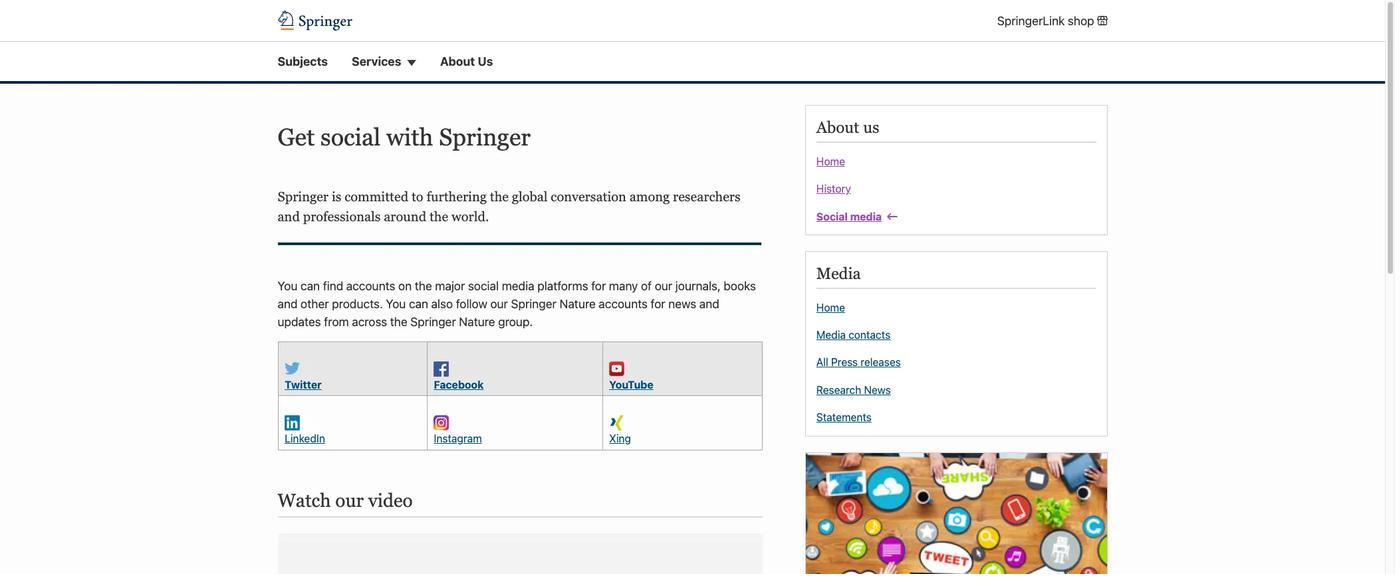 Task type: describe. For each thing, give the bounding box(es) containing it.
social media
[[817, 211, 882, 223]]

major
[[435, 279, 465, 293]]

from
[[324, 315, 349, 329]]

about us link
[[440, 53, 493, 71]]

around
[[384, 209, 426, 224]]

xing link
[[609, 433, 631, 445]]

social media link
[[817, 210, 898, 224]]

services button
[[352, 53, 416, 71]]

springer inside 'springer is committed to furthering the global conversation among researchers and professionals around the world.'
[[278, 189, 329, 204]]

about us
[[440, 55, 493, 69]]

news
[[864, 384, 891, 396]]

news
[[669, 297, 697, 311]]

the left global
[[490, 189, 509, 204]]

history link
[[817, 182, 851, 196]]

home link for about us
[[817, 155, 845, 169]]

1 horizontal spatial nature
[[560, 297, 596, 311]]

1 horizontal spatial accounts
[[599, 297, 648, 311]]

all press releases link
[[817, 356, 901, 370]]

0 horizontal spatial can
[[301, 279, 320, 293]]

springer up 'furthering'
[[439, 124, 531, 151]]

springerlink shop link
[[998, 12, 1108, 30]]

social media image
[[806, 453, 1107, 575]]

and up updates
[[278, 297, 298, 311]]

of
[[641, 279, 652, 293]]

research news
[[817, 384, 891, 396]]

you can find accounts on the major social media platforms for many of our journals, books and other products. you can also follow our springer nature accounts for news and updates from across the springer nature group.
[[278, 279, 756, 329]]

0 horizontal spatial nature
[[459, 315, 495, 329]]

all
[[817, 357, 829, 369]]

0 horizontal spatial you
[[278, 279, 298, 293]]

2 horizontal spatial our
[[655, 279, 673, 293]]

media for media contacts
[[817, 329, 846, 341]]

linkedin link
[[285, 433, 325, 445]]

1 vertical spatial can
[[409, 297, 428, 311]]

the right the across
[[390, 315, 408, 329]]

updates
[[278, 315, 321, 329]]

instagram
[[434, 433, 482, 445]]

get social with springer
[[278, 124, 531, 151]]

the down 'furthering'
[[430, 209, 448, 224]]

home for media
[[817, 302, 845, 314]]

releases
[[861, 357, 901, 369]]

is
[[332, 189, 342, 204]]

about for about us
[[817, 119, 860, 137]]

about us
[[817, 119, 880, 137]]

statements link
[[817, 411, 872, 425]]

professionals
[[303, 209, 381, 224]]

to
[[412, 189, 423, 204]]

press
[[831, 357, 858, 369]]

us
[[864, 119, 880, 137]]

0 horizontal spatial our
[[335, 490, 364, 512]]

youtube link
[[609, 379, 654, 391]]

facebook link
[[434, 379, 484, 391]]

conversation
[[551, 189, 627, 204]]

twitter link
[[285, 379, 322, 391]]

social inside you can find accounts on the major social media platforms for many of our journals, books and other products. you can also follow our springer nature accounts for news and updates from across the springer nature group.
[[468, 279, 499, 293]]

also
[[431, 297, 453, 311]]

books
[[724, 279, 756, 293]]

find
[[323, 279, 343, 293]]

twitter
[[285, 379, 322, 391]]

many
[[609, 279, 638, 293]]

media contacts link
[[817, 329, 891, 342]]

follow
[[456, 297, 487, 311]]

committed
[[345, 189, 409, 204]]

video
[[368, 490, 413, 512]]

services
[[352, 55, 401, 69]]

0 horizontal spatial accounts
[[346, 279, 395, 293]]



Task type: vqa. For each thing, say whether or not it's contained in the screenshot.
Press
yes



Task type: locate. For each thing, give the bounding box(es) containing it.
0 vertical spatial home link
[[817, 155, 845, 169]]

1 vertical spatial about
[[817, 119, 860, 137]]

media
[[817, 265, 861, 283], [817, 329, 846, 341]]

for left many
[[591, 279, 606, 293]]

media inside about us element
[[850, 211, 882, 223]]

0 horizontal spatial media
[[502, 279, 535, 293]]

history
[[817, 183, 851, 195]]

us
[[478, 55, 493, 69]]

0 vertical spatial accounts
[[346, 279, 395, 293]]

watch
[[278, 490, 331, 512]]

can
[[301, 279, 320, 293], [409, 297, 428, 311]]

1 vertical spatial you
[[386, 297, 406, 311]]

home inside about us element
[[817, 156, 845, 168]]

home link inside the 'media' element
[[817, 301, 845, 315]]

accounts down many
[[599, 297, 648, 311]]

social right get on the top left of page
[[321, 124, 381, 151]]

home inside the 'media' element
[[817, 302, 845, 314]]

about us element
[[805, 105, 1108, 235]]

and left professionals
[[278, 209, 300, 224]]

1 vertical spatial social
[[468, 279, 499, 293]]

home link for media
[[817, 301, 845, 315]]

media up group.
[[502, 279, 535, 293]]

0 horizontal spatial social
[[321, 124, 381, 151]]

social up follow
[[468, 279, 499, 293]]

accounts up products.
[[346, 279, 395, 293]]

1 vertical spatial media
[[817, 329, 846, 341]]

home up history
[[817, 156, 845, 168]]

subjects
[[278, 55, 328, 69]]

you down on
[[386, 297, 406, 311]]

media
[[850, 211, 882, 223], [502, 279, 535, 293]]

the right on
[[415, 279, 432, 293]]

group.
[[498, 315, 533, 329]]

and down journals,
[[700, 297, 720, 311]]

1 vertical spatial home
[[817, 302, 845, 314]]

facebook
[[434, 379, 484, 391]]

about
[[440, 55, 475, 69], [817, 119, 860, 137]]

get
[[278, 124, 315, 151]]

for down of
[[651, 297, 666, 311]]

springer down also
[[411, 315, 456, 329]]

watch our video
[[278, 490, 413, 512]]

1 vertical spatial media
[[502, 279, 535, 293]]

2 home from the top
[[817, 302, 845, 314]]

2 vertical spatial our
[[335, 490, 364, 512]]

media down social
[[817, 265, 861, 283]]

researchers
[[673, 189, 741, 204]]

world.
[[452, 209, 489, 224]]

media up all
[[817, 329, 846, 341]]

media right social
[[850, 211, 882, 223]]

across
[[352, 315, 387, 329]]

media inside media contacts link
[[817, 329, 846, 341]]

you
[[278, 279, 298, 293], [386, 297, 406, 311]]

0 vertical spatial you
[[278, 279, 298, 293]]

statements
[[817, 412, 872, 424]]

social
[[817, 211, 848, 223]]

products.
[[332, 297, 383, 311]]

our
[[655, 279, 673, 293], [490, 297, 508, 311], [335, 490, 364, 512]]

home up media contacts
[[817, 302, 845, 314]]

can down on
[[409, 297, 428, 311]]

1 home from the top
[[817, 156, 845, 168]]

can up other
[[301, 279, 320, 293]]

our right of
[[655, 279, 673, 293]]

about for about us
[[440, 55, 475, 69]]

youtube
[[609, 379, 654, 391]]

springer home image
[[278, 11, 352, 31]]

1 horizontal spatial for
[[651, 297, 666, 311]]

journals,
[[676, 279, 721, 293]]

accounts
[[346, 279, 395, 293], [599, 297, 648, 311]]

springer left is
[[278, 189, 329, 204]]

home link
[[817, 155, 845, 169], [817, 301, 845, 315]]

home link up history
[[817, 155, 845, 169]]

0 vertical spatial our
[[655, 279, 673, 293]]

and inside 'springer is committed to furthering the global conversation among researchers and professionals around the world.'
[[278, 209, 300, 224]]

nature
[[560, 297, 596, 311], [459, 315, 495, 329]]

springer
[[439, 124, 531, 151], [278, 189, 329, 204], [511, 297, 557, 311], [411, 315, 456, 329]]

0 vertical spatial media
[[817, 265, 861, 283]]

springerlink shop
[[998, 14, 1095, 28]]

research
[[817, 384, 862, 396]]

among
[[630, 189, 670, 204]]

1 vertical spatial accounts
[[599, 297, 648, 311]]

0 vertical spatial can
[[301, 279, 320, 293]]

1 horizontal spatial you
[[386, 297, 406, 311]]

all press releases
[[817, 357, 901, 369]]

1 vertical spatial nature
[[459, 315, 495, 329]]

on
[[398, 279, 412, 293]]

instagram link
[[434, 433, 482, 445]]

with
[[387, 124, 433, 151]]

subjects link
[[278, 53, 328, 71]]

research news link
[[817, 384, 891, 398]]

other
[[301, 297, 329, 311]]

1 horizontal spatial about
[[817, 119, 860, 137]]

0 vertical spatial for
[[591, 279, 606, 293]]

0 vertical spatial home
[[817, 156, 845, 168]]

social
[[321, 124, 381, 151], [468, 279, 499, 293]]

2 media from the top
[[817, 329, 846, 341]]

springer up group.
[[511, 297, 557, 311]]

our left video
[[335, 490, 364, 512]]

1 horizontal spatial our
[[490, 297, 508, 311]]

0 vertical spatial nature
[[560, 297, 596, 311]]

global
[[512, 189, 548, 204]]

home link inside about us element
[[817, 155, 845, 169]]

media element
[[805, 251, 1108, 437]]

springerlink
[[998, 14, 1065, 28]]

media contacts
[[817, 329, 891, 341]]

furthering
[[427, 189, 487, 204]]

xing
[[609, 433, 631, 445]]

0 horizontal spatial about
[[440, 55, 475, 69]]

1 vertical spatial for
[[651, 297, 666, 311]]

you up updates
[[278, 279, 298, 293]]

home link up media contacts
[[817, 301, 845, 315]]

linkedin
[[285, 433, 325, 445]]

1 horizontal spatial social
[[468, 279, 499, 293]]

and
[[278, 209, 300, 224], [278, 297, 298, 311], [700, 297, 720, 311]]

0 vertical spatial about
[[440, 55, 475, 69]]

0 horizontal spatial for
[[591, 279, 606, 293]]

contacts
[[849, 329, 891, 341]]

media inside you can find accounts on the major social media platforms for many of our journals, books and other products. you can also follow our springer nature accounts for news and updates from across the springer nature group.
[[502, 279, 535, 293]]

0 vertical spatial media
[[850, 211, 882, 223]]

the
[[490, 189, 509, 204], [430, 209, 448, 224], [415, 279, 432, 293], [390, 315, 408, 329]]

1 home link from the top
[[817, 155, 845, 169]]

1 horizontal spatial media
[[850, 211, 882, 223]]

0 vertical spatial social
[[321, 124, 381, 151]]

1 horizontal spatial can
[[409, 297, 428, 311]]

home for about us
[[817, 156, 845, 168]]

shop
[[1068, 14, 1095, 28]]

nature down follow
[[459, 315, 495, 329]]

media for media
[[817, 265, 861, 283]]

1 vertical spatial our
[[490, 297, 508, 311]]

nature down platforms
[[560, 297, 596, 311]]

home
[[817, 156, 845, 168], [817, 302, 845, 314]]

2 home link from the top
[[817, 301, 845, 315]]

1 media from the top
[[817, 265, 861, 283]]

platforms
[[538, 279, 588, 293]]

for
[[591, 279, 606, 293], [651, 297, 666, 311]]

our up group.
[[490, 297, 508, 311]]

1 vertical spatial home link
[[817, 301, 845, 315]]

springer is committed to furthering the global conversation among researchers and professionals around the world.
[[278, 189, 741, 224]]



